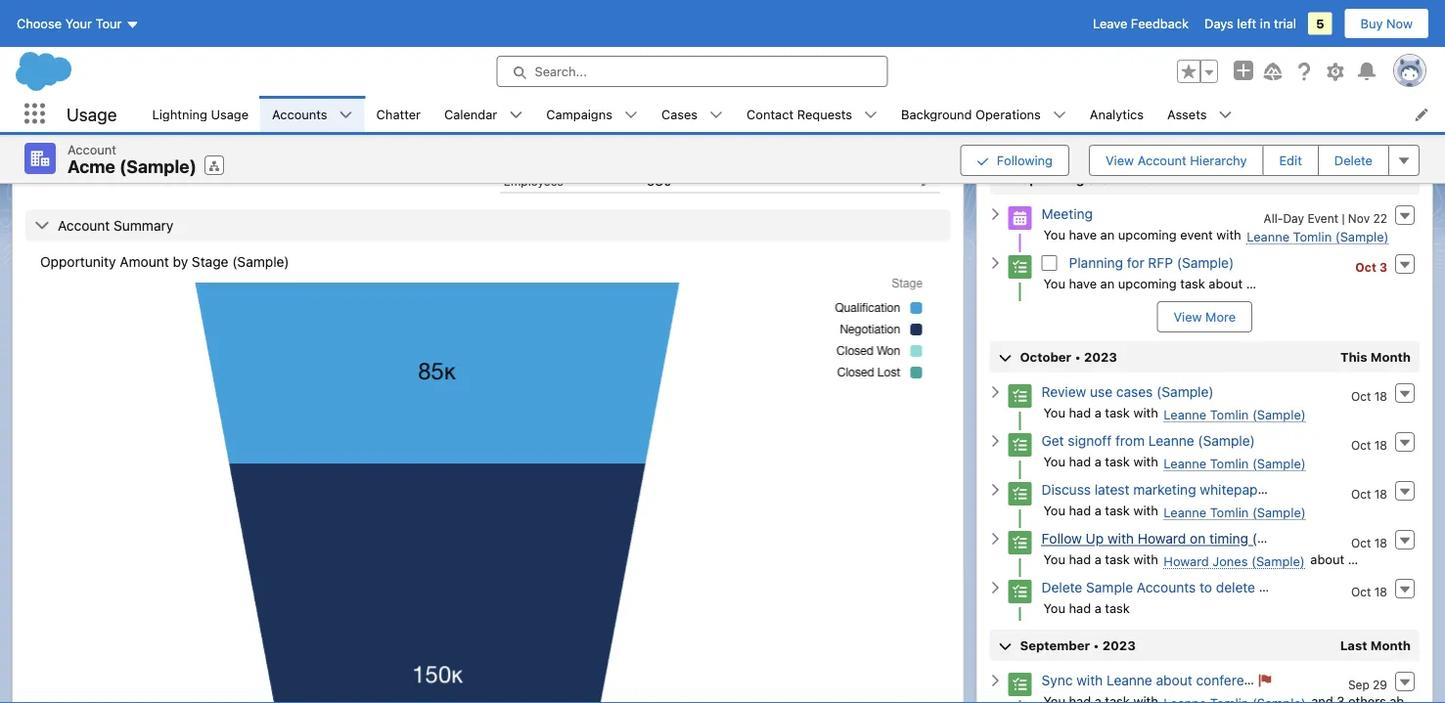 Task type: vqa. For each thing, say whether or not it's contained in the screenshot.
bottommost Contacts
no



Task type: describe. For each thing, give the bounding box(es) containing it.
analytics
[[1090, 107, 1144, 121]]

sync with leanne about conference attendance (sample) link
[[1042, 672, 1403, 689]]

operations
[[976, 107, 1041, 121]]

following
[[997, 153, 1053, 168]]

upcoming & overdue button
[[990, 163, 1420, 195]]

choose
[[17, 16, 62, 31]]

background operations
[[901, 107, 1041, 121]]

edit
[[1280, 153, 1302, 168]]

1 (800) 667-6389 link
[[646, 122, 761, 138]]

discuss latest marketing whitepaper (sample) link
[[1042, 482, 1332, 498]]

all right "delete" button
[[1405, 136, 1420, 150]]

all left time
[[1186, 100, 1200, 115]]

text default image for cases
[[710, 108, 723, 122]]

task down 'sample'
[[1105, 601, 1130, 616]]

opportunity amount by stage (sample)
[[40, 254, 289, 270]]

oct 18 for discuss latest marketing whitepaper (sample)
[[1352, 487, 1388, 501]]

oct 18 for get signoff from leanne (sample)
[[1352, 438, 1388, 452]]

use
[[1090, 384, 1113, 401]]

leanne down discuss latest marketing whitepaper (sample) at the bottom right of page
[[1164, 505, 1207, 520]]

about inside you had a task with howard jones (sample) about
[[1311, 552, 1345, 567]]

background operations list item
[[890, 96, 1078, 132]]

view for view account hierarchy
[[1106, 153, 1134, 168]]

leanne inside you have an upcoming event with leanne tomlin (sample)
[[1247, 229, 1290, 244]]

lightning usage link
[[140, 96, 260, 132]]

latest
[[1095, 482, 1130, 498]]

your
[[65, 16, 92, 31]]

667-
[[696, 122, 727, 138]]

month for this month
[[1371, 350, 1411, 365]]

oct for delete sample accounts to delete sample contacts, opportunitie
[[1352, 585, 1372, 599]]

text default image for background operations
[[1053, 108, 1067, 122]]

account inside button
[[1138, 153, 1187, 168]]

0 vertical spatial view
[[1373, 136, 1402, 150]]

chatter inside list
[[376, 107, 421, 121]]

• left view all link
[[1363, 136, 1369, 150]]

(sample) inside you had a task with howard jones (sample) about
[[1252, 554, 1305, 569]]

sample
[[1086, 580, 1133, 596]]

view more button
[[1157, 301, 1253, 333]]

account for account name
[[40, 70, 86, 84]]

text default image inside calendar list item
[[509, 108, 523, 122]]

tomlin for leanne
[[1210, 456, 1249, 471]]

18 for delete sample accounts to delete sample contacts, opportunitie
[[1375, 585, 1388, 599]]

days
[[1205, 16, 1234, 31]]

now
[[1387, 16, 1413, 31]]

oct for review use cases (sample)
[[1352, 390, 1372, 403]]

5 a from the top
[[1095, 601, 1102, 616]]

you had a task with howard jones (sample) about
[[1044, 552, 1348, 569]]

all right "expand"
[[1344, 136, 1358, 150]]

upcoming & overdue
[[1020, 172, 1154, 186]]

burton
[[699, 70, 741, 87]]

7 you from the top
[[1044, 601, 1066, 616]]

upcoming for task
[[1118, 276, 1177, 291]]

you had a task
[[1044, 601, 1130, 616]]

review use cases (sample) link
[[1042, 384, 1214, 401]]

attendance
[[1271, 673, 1342, 689]]

have for you have an upcoming event with leanne tomlin (sample)
[[1069, 227, 1097, 242]]

2 vertical spatial about
[[1156, 673, 1193, 689]]

you had a task with leanne tomlin (sample) for leanne
[[1044, 454, 1306, 471]]

this
[[1341, 350, 1368, 365]]

account for account summary
[[58, 217, 110, 233]]

all left types
[[1327, 100, 1342, 115]]

planning for rfp (sample) link
[[1069, 255, 1234, 271]]

howard jones (sample) link
[[1164, 554, 1305, 570]]

event image
[[1009, 207, 1032, 230]]

types
[[1345, 100, 1378, 115]]

• right time
[[1233, 100, 1239, 115]]

parent account
[[504, 99, 589, 113]]

task down review use cases (sample) link at bottom
[[1105, 405, 1130, 420]]

task image for review
[[1009, 385, 1032, 408]]

campaigns list item
[[535, 96, 650, 132]]

rfp
[[1148, 255, 1173, 271]]

list containing lightning usage
[[140, 96, 1446, 132]]

opportunitie
[[1371, 580, 1446, 596]]

task image for follow
[[1009, 532, 1032, 555]]

18 for review use cases (sample)
[[1375, 390, 1388, 403]]

contact
[[747, 107, 794, 121]]

account name
[[40, 70, 121, 84]]

delete for delete sample accounts to delete sample contacts, opportunitie
[[1042, 580, 1083, 596]]

2023 for october  •  2023
[[1084, 350, 1118, 365]]

acme (sample)
[[68, 156, 197, 177]]

with inside sync with leanne about conference attendance (sample) link
[[1077, 673, 1103, 689]]

sep 29
[[1349, 678, 1388, 692]]

3
[[1380, 260, 1388, 274]]

leave feedback
[[1093, 16, 1189, 31]]

analytics link
[[1078, 96, 1156, 132]]

refresh button
[[1235, 127, 1282, 159]]

get
[[1042, 433, 1064, 450]]

6 task image from the top
[[1009, 674, 1032, 697]]

opportunity
[[40, 254, 116, 270]]

stage
[[192, 254, 228, 270]]

chatter tab list
[[989, 10, 1421, 49]]

acme
[[68, 156, 115, 177]]

related link
[[36, 10, 90, 49]]

owner
[[553, 70, 589, 84]]

expand
[[1296, 136, 1340, 150]]

0 vertical spatial chatter link
[[1094, 10, 1147, 49]]

with down get signoff from leanne (sample) on the right bottom of the page
[[1134, 454, 1159, 469]]

task down from
[[1105, 454, 1130, 469]]

last month
[[1341, 639, 1411, 653]]

1
[[646, 122, 653, 138]]

text default image for campaigns
[[624, 108, 638, 122]]

leanne tomlin (sample) link for leanne
[[1164, 456, 1306, 472]]

had inside you had a task with howard jones (sample) about
[[1069, 552, 1091, 567]]

• right october
[[1075, 350, 1081, 365]]

|
[[1342, 211, 1345, 225]]

view all link
[[1372, 127, 1421, 159]]

type
[[40, 99, 67, 113]]

leanne up get signoff from leanne (sample) link
[[1164, 407, 1207, 422]]

leanne down september  •  2023
[[1107, 673, 1153, 689]]

(sample) inside you have an upcoming event with leanne tomlin (sample)
[[1336, 229, 1389, 244]]

oct for follow up with howard on timing (sample)
[[1352, 536, 1372, 550]]

time
[[1204, 100, 1230, 115]]

delete sample accounts to delete sample contacts, opportunitie
[[1042, 580, 1446, 596]]

18 for follow up with howard on timing (sample)
[[1375, 536, 1388, 550]]

text default image for contact requests
[[864, 108, 878, 122]]

29
[[1373, 678, 1388, 692]]

an for you have an upcoming event with leanne tomlin (sample)
[[1101, 227, 1115, 242]]

1 horizontal spatial accounts
[[1137, 580, 1196, 596]]

cases list item
[[650, 96, 735, 132]]

text default image for accounts
[[339, 108, 353, 122]]

had for discuss
[[1069, 503, 1091, 518]]

amount
[[120, 254, 169, 270]]

with inside you have an upcoming event with leanne tomlin (sample)
[[1217, 227, 1242, 242]]

account down owner
[[543, 99, 589, 113]]

oct 18 for follow up with howard on timing (sample)
[[1352, 536, 1388, 550]]

get signoff from leanne (sample) link
[[1042, 433, 1255, 450]]

search...
[[535, 64, 587, 79]]

month for last month
[[1371, 639, 1411, 653]]

background
[[901, 107, 972, 121]]

account summary
[[58, 217, 173, 233]]

5 you from the top
[[1044, 503, 1066, 518]]

review use cases (sample)
[[1042, 384, 1214, 401]]

edit employees image
[[921, 173, 935, 187]]

22
[[1374, 211, 1388, 225]]

delete button
[[1318, 145, 1390, 176]]

5 had from the top
[[1069, 601, 1091, 616]]

with down cases
[[1134, 405, 1159, 420]]

leanne up discuss latest marketing whitepaper (sample) link
[[1164, 456, 1207, 471]]

hierarchy
[[1190, 153, 1247, 168]]

refresh • expand all • view all
[[1236, 136, 1420, 150]]

review
[[1042, 384, 1087, 401]]

text default image inside account summary dropdown button
[[34, 218, 50, 234]]

requests
[[797, 107, 852, 121]]

view for view more
[[1174, 310, 1202, 324]]



Task type: locate. For each thing, give the bounding box(es) containing it.
2023 up use
[[1084, 350, 1118, 365]]

howard down the follow up with howard on timing (sample)
[[1164, 554, 1209, 569]]

upcoming
[[1118, 227, 1177, 242], [1118, 276, 1177, 291]]

0 vertical spatial howard
[[1138, 531, 1186, 547]]

refresh
[[1236, 136, 1281, 150]]

details link
[[125, 10, 178, 49]]

leanne right from
[[1149, 433, 1195, 450]]

month
[[1371, 350, 1411, 365], [1371, 639, 1411, 653]]

task up view more in the right top of the page
[[1181, 276, 1205, 291]]

0 vertical spatial month
[[1371, 350, 1411, 365]]

you down get
[[1044, 454, 1066, 469]]

task image for delete
[[1009, 581, 1032, 604]]

• down you had a task
[[1093, 639, 1100, 653]]

0 horizontal spatial accounts
[[272, 107, 328, 121]]

leanne down all-
[[1247, 229, 1290, 244]]

leanne tomlin (sample) link for (sample)
[[1164, 407, 1306, 423]]

2 an from the top
[[1101, 276, 1115, 291]]

name
[[89, 70, 121, 84]]

had down up
[[1069, 552, 1091, 567]]

0 vertical spatial chatter
[[1094, 20, 1147, 39]]

this month
[[1341, 350, 1411, 365]]

task image
[[1009, 256, 1032, 279], [1009, 385, 1032, 408], [1009, 483, 1032, 506], [1009, 532, 1032, 555], [1009, 581, 1032, 604], [1009, 674, 1032, 697]]

0 vertical spatial about
[[1209, 276, 1243, 291]]

contact requests list item
[[735, 96, 890, 132]]

oct for get signoff from leanne (sample)
[[1352, 438, 1372, 452]]

account inside dropdown button
[[58, 217, 110, 233]]

1 horizontal spatial usage
[[211, 107, 249, 121]]

account
[[40, 70, 86, 84], [504, 70, 549, 84], [543, 99, 589, 113], [68, 142, 116, 157], [1138, 153, 1187, 168], [58, 217, 110, 233]]

2 oct 18 from the top
[[1352, 438, 1388, 452]]

task up 'sample'
[[1105, 552, 1130, 567]]

0 vertical spatial 2023
[[1084, 350, 1118, 365]]

a down up
[[1095, 552, 1102, 567]]

2 upcoming from the top
[[1118, 276, 1177, 291]]

delete for delete
[[1335, 153, 1373, 168]]

3 18 from the top
[[1375, 487, 1388, 501]]

cases
[[662, 107, 698, 121]]

upcoming
[[1020, 172, 1085, 186]]

2 vertical spatial view
[[1174, 310, 1202, 324]]

task image up september
[[1009, 581, 1032, 604]]

task image
[[1009, 434, 1032, 457]]

(800)
[[656, 122, 692, 138]]

3 had from the top
[[1069, 503, 1091, 518]]

had down the review on the bottom right of page
[[1069, 405, 1091, 420]]

month right last
[[1371, 639, 1411, 653]]

1 had from the top
[[1069, 405, 1091, 420]]

an for you have an upcoming task about
[[1101, 276, 1115, 291]]

0 vertical spatial an
[[1101, 227, 1115, 242]]

all right time
[[1243, 100, 1257, 115]]

delete inside delete sample accounts to delete sample contacts, opportunitie link
[[1042, 580, 1083, 596]]

account owner
[[504, 70, 589, 84]]

upcoming for event
[[1118, 227, 1177, 242]]

text default image
[[509, 108, 523, 122], [34, 218, 50, 234], [989, 256, 1003, 270], [989, 386, 1003, 399], [989, 435, 1003, 448], [989, 484, 1003, 497], [989, 674, 1003, 688]]

accounts list item
[[260, 96, 365, 132]]

1 horizontal spatial view
[[1174, 310, 1202, 324]]

1 oct 18 from the top
[[1352, 390, 1388, 403]]

planning
[[1069, 255, 1123, 271]]

3 you from the top
[[1044, 405, 1066, 420]]

task inside you had a task with howard jones (sample) about
[[1105, 552, 1130, 567]]

1 vertical spatial chatter
[[376, 107, 421, 121]]

1 vertical spatial month
[[1371, 639, 1411, 653]]

event
[[1308, 211, 1339, 225]]

timing
[[1210, 531, 1249, 547]]

tim burton
[[672, 70, 741, 87]]

a down latest
[[1095, 503, 1102, 518]]

description
[[40, 149, 104, 163]]

0 horizontal spatial about
[[1156, 673, 1193, 689]]

about left conference
[[1156, 673, 1193, 689]]

account up type
[[40, 70, 86, 84]]

about
[[1209, 276, 1243, 291], [1311, 552, 1345, 567], [1156, 673, 1193, 689]]

2 18 from the top
[[1375, 438, 1388, 452]]

up
[[1086, 531, 1104, 547]]

month right this
[[1371, 350, 1411, 365]]

view
[[1373, 136, 1402, 150], [1106, 153, 1134, 168], [1174, 310, 1202, 324]]

planning for rfp (sample)
[[1069, 255, 1234, 271]]

2023 for september  •  2023
[[1103, 639, 1136, 653]]

tomlin inside you have an upcoming event with leanne tomlin (sample)
[[1293, 229, 1332, 244]]

to
[[1200, 580, 1213, 596]]

1 a from the top
[[1095, 405, 1102, 420]]

0 vertical spatial upcoming
[[1118, 227, 1177, 242]]

2 have from the top
[[1069, 276, 1097, 291]]

feedback
[[1131, 16, 1189, 31]]

you down follow
[[1044, 552, 1066, 567]]

0 horizontal spatial usage
[[67, 103, 117, 125]]

tim
[[672, 70, 695, 87]]

5 oct 18 from the top
[[1352, 585, 1388, 599]]

with down marketing
[[1134, 503, 1159, 518]]

edit phone image
[[921, 123, 935, 137]]

group
[[1177, 60, 1218, 83]]

calendar link
[[433, 96, 509, 132]]

an down planning
[[1101, 276, 1115, 291]]

had for get
[[1069, 454, 1091, 469]]

october  •  2023
[[1020, 350, 1118, 365]]

accounts left to
[[1137, 580, 1196, 596]]

oct 3
[[1356, 260, 1388, 274]]

upcoming up planning for rfp (sample) link
[[1118, 227, 1177, 242]]

activities
[[1261, 100, 1314, 115]]

october
[[1020, 350, 1072, 365]]

1 horizontal spatial about
[[1209, 276, 1243, 291]]

1 vertical spatial an
[[1101, 276, 1115, 291]]

task image down event image
[[1009, 256, 1032, 279]]

event
[[1181, 227, 1213, 242]]

discuss latest marketing whitepaper (sample)
[[1042, 482, 1332, 498]]

you down "discuss"
[[1044, 503, 1066, 518]]

high-priority task image
[[1259, 674, 1272, 688]]

buy
[[1361, 16, 1383, 31]]

tomlin
[[1293, 229, 1332, 244], [1210, 407, 1249, 422], [1210, 456, 1249, 471], [1210, 505, 1249, 520]]

list
[[140, 96, 1446, 132]]

tab list containing related
[[24, 10, 952, 49]]

0 vertical spatial have
[[1069, 227, 1097, 242]]

1 vertical spatial delete
[[1042, 580, 1083, 596]]

1 vertical spatial accounts
[[1137, 580, 1196, 596]]

edit button
[[1263, 145, 1319, 176]]

a for use
[[1095, 405, 1102, 420]]

you inside you had a task with howard jones (sample) about
[[1044, 552, 1066, 567]]

lightning
[[152, 107, 207, 121]]

assets list item
[[1156, 96, 1244, 132]]

1 an from the top
[[1101, 227, 1115, 242]]

howard inside you had a task with howard jones (sample) about
[[1164, 554, 1209, 569]]

cases
[[1117, 384, 1153, 401]]

with
[[1217, 227, 1242, 242], [1134, 405, 1159, 420], [1134, 454, 1159, 469], [1134, 503, 1159, 518], [1108, 531, 1134, 547], [1134, 552, 1159, 567], [1077, 673, 1103, 689]]

4 had from the top
[[1069, 552, 1091, 567]]

3 oct 18 from the top
[[1352, 487, 1388, 501]]

3 task image from the top
[[1009, 483, 1032, 506]]

4 oct 18 from the top
[[1352, 536, 1388, 550]]

filters:
[[1142, 100, 1182, 115]]

you have an upcoming event with leanne tomlin (sample)
[[1044, 227, 1389, 244]]

0 horizontal spatial chatter link
[[365, 96, 433, 132]]

summary
[[114, 217, 173, 233]]

edit type image
[[458, 98, 471, 112]]

1 vertical spatial you had a task with leanne tomlin (sample)
[[1044, 454, 1306, 471]]

1 vertical spatial 2023
[[1103, 639, 1136, 653]]

cases link
[[650, 96, 710, 132]]

oct 18 for delete sample accounts to delete sample contacts, opportunitie
[[1352, 585, 1388, 599]]

campaigns link
[[535, 96, 624, 132]]

account up parent
[[504, 70, 549, 84]]

4 you from the top
[[1044, 454, 1066, 469]]

2023 down you had a task
[[1103, 639, 1136, 653]]

a down 'sample'
[[1095, 601, 1102, 616]]

you down the meeting link
[[1044, 276, 1066, 291]]

delete
[[1335, 153, 1373, 168], [1042, 580, 1083, 596]]

with right sync at the bottom
[[1077, 673, 1103, 689]]

5 task image from the top
[[1009, 581, 1032, 604]]

a for latest
[[1095, 503, 1102, 518]]

6 you from the top
[[1044, 552, 1066, 567]]

in
[[1260, 16, 1271, 31]]

a for signoff
[[1095, 454, 1102, 469]]

you up september
[[1044, 601, 1066, 616]]

2023
[[1084, 350, 1118, 365], [1103, 639, 1136, 653]]

task image for discuss
[[1009, 483, 1032, 506]]

tomlin for whitepaper
[[1210, 505, 1249, 520]]

task down latest
[[1105, 503, 1130, 518]]

you had a task with leanne tomlin (sample) up marketing
[[1044, 454, 1306, 471]]

you had a task with leanne tomlin (sample) for whitepaper
[[1044, 503, 1306, 520]]

had down signoff
[[1069, 454, 1091, 469]]

tab list
[[24, 10, 952, 49]]

get signoff from leanne (sample)
[[1042, 433, 1255, 450]]

text default image
[[339, 108, 353, 122], [624, 108, 638, 122], [710, 108, 723, 122], [864, 108, 878, 122], [1053, 108, 1067, 122], [1219, 108, 1233, 122], [989, 208, 1003, 221], [989, 532, 1003, 546], [989, 581, 1003, 595]]

usage inside list
[[211, 107, 249, 121]]

1 vertical spatial view
[[1106, 153, 1134, 168]]

accounts inside list item
[[272, 107, 328, 121]]

usage
[[67, 103, 117, 125], [211, 107, 249, 121]]

upcoming inside you have an upcoming event with leanne tomlin (sample)
[[1118, 227, 1177, 242]]

had down "discuss"
[[1069, 503, 1091, 518]]

you down the review on the bottom right of page
[[1044, 405, 1066, 420]]

parent
[[504, 99, 540, 113]]

have down meeting
[[1069, 227, 1097, 242]]

buy now button
[[1344, 8, 1430, 39]]

signoff
[[1068, 433, 1112, 450]]

4 a from the top
[[1095, 552, 1102, 567]]

with inside you had a task with howard jones (sample) about
[[1134, 552, 1159, 567]]

text default image inside 'contact requests' list item
[[864, 108, 878, 122]]

a down signoff
[[1095, 454, 1102, 469]]

accounts link
[[260, 96, 339, 132]]

0 horizontal spatial chatter
[[376, 107, 421, 121]]

task image left sync at the bottom
[[1009, 674, 1032, 697]]

usage right lightning
[[211, 107, 249, 121]]

account up opportunity
[[58, 217, 110, 233]]

2 a from the top
[[1095, 454, 1102, 469]]

accounts
[[272, 107, 328, 121], [1137, 580, 1196, 596]]

following button
[[961, 145, 1070, 176]]

edit parent account image
[[921, 98, 935, 112]]

• right the activities
[[1317, 100, 1323, 115]]

1 month from the top
[[1371, 350, 1411, 365]]

jones
[[1213, 554, 1248, 569]]

have for you have an upcoming task about
[[1069, 276, 1097, 291]]

2 month from the top
[[1371, 639, 1411, 653]]

2 you from the top
[[1044, 276, 1066, 291]]

2 had from the top
[[1069, 454, 1091, 469]]

about up more
[[1209, 276, 1243, 291]]

account for account
[[68, 142, 116, 157]]

marketing
[[1134, 482, 1197, 498]]

accounts right prospect
[[272, 107, 328, 121]]

1 you from the top
[[1044, 227, 1066, 242]]

oct
[[1356, 260, 1377, 274], [1352, 390, 1372, 403], [1352, 438, 1372, 452], [1352, 487, 1372, 501], [1352, 536, 1372, 550], [1352, 585, 1372, 599]]

text default image inside the "assets" list item
[[1219, 108, 1233, 122]]

you inside you have an upcoming event with leanne tomlin (sample)
[[1044, 227, 1066, 242]]

day
[[1283, 211, 1305, 225]]

view inside button
[[1106, 153, 1134, 168]]

text default image inside campaigns list item
[[624, 108, 638, 122]]

background operations link
[[890, 96, 1053, 132]]

task image left "discuss"
[[1009, 483, 1032, 506]]

1 horizontal spatial delete
[[1335, 153, 1373, 168]]

2 you had a task with leanne tomlin (sample) from the top
[[1044, 454, 1306, 471]]

with right event
[[1217, 227, 1242, 242]]

have down planning
[[1069, 276, 1097, 291]]

2 vertical spatial you had a task with leanne tomlin (sample)
[[1044, 503, 1306, 520]]

with right up
[[1108, 531, 1134, 547]]

edit website image
[[458, 123, 471, 137]]

usage down account name
[[67, 103, 117, 125]]

3 a from the top
[[1095, 503, 1102, 518]]

all-
[[1264, 211, 1283, 225]]

1 vertical spatial have
[[1069, 276, 1097, 291]]

1 18 from the top
[[1375, 390, 1388, 403]]

task image left follow
[[1009, 532, 1032, 555]]

&
[[1088, 172, 1097, 186]]

1 have from the top
[[1069, 227, 1097, 242]]

18
[[1375, 390, 1388, 403], [1375, 438, 1388, 452], [1375, 487, 1388, 501], [1375, 536, 1388, 550], [1375, 585, 1388, 599]]

1 (800) 667-6389
[[646, 122, 761, 138]]

1 horizontal spatial chatter link
[[1094, 10, 1147, 49]]

5 18 from the top
[[1375, 585, 1388, 599]]

oct 18 for review use cases (sample)
[[1352, 390, 1388, 403]]

text default image inside "cases" list item
[[710, 108, 723, 122]]

view more
[[1174, 310, 1236, 324]]

view up 'overdue'
[[1106, 153, 1134, 168]]

2 horizontal spatial view
[[1373, 136, 1402, 150]]

2 horizontal spatial about
[[1311, 552, 1345, 567]]

a down use
[[1095, 405, 1102, 420]]

account up 'overdue'
[[1138, 153, 1187, 168]]

18 for get signoff from leanne (sample)
[[1375, 438, 1388, 452]]

have inside you have an upcoming event with leanne tomlin (sample)
[[1069, 227, 1097, 242]]

leanne tomlin (sample) link for whitepaper
[[1164, 505, 1306, 521]]

overdue
[[1100, 172, 1154, 186]]

4 task image from the top
[[1009, 532, 1032, 555]]

had down 'sample'
[[1069, 601, 1091, 616]]

about up contacts,
[[1311, 552, 1345, 567]]

with inside follow up with howard on timing (sample) link
[[1108, 531, 1134, 547]]

text default image inside 'background operations' list item
[[1053, 108, 1067, 122]]

0 vertical spatial you had a task with leanne tomlin (sample)
[[1044, 405, 1306, 422]]

an inside you have an upcoming event with leanne tomlin (sample)
[[1101, 227, 1115, 242]]

2 task image from the top
[[1009, 385, 1032, 408]]

account down website
[[68, 142, 116, 157]]

chatter inside tab list
[[1094, 20, 1147, 39]]

with down the follow up with howard on timing (sample)
[[1134, 552, 1159, 567]]

delete down refresh • expand all • view all
[[1335, 153, 1373, 168]]

oct for discuss latest marketing whitepaper (sample)
[[1352, 487, 1372, 501]]

text default image inside accounts list item
[[339, 108, 353, 122]]

chatter link
[[1094, 10, 1147, 49], [365, 96, 433, 132]]

view down types
[[1373, 136, 1402, 150]]

left
[[1237, 16, 1257, 31]]

tomlin for (sample)
[[1210, 407, 1249, 422]]

conference
[[1196, 673, 1268, 689]]

18 for discuss latest marketing whitepaper (sample)
[[1375, 487, 1388, 501]]

delete up you had a task
[[1042, 580, 1083, 596]]

howard
[[1138, 531, 1186, 547], [1164, 554, 1209, 569]]

upcoming down planning for rfp (sample) link
[[1118, 276, 1177, 291]]

1 horizontal spatial chatter
[[1094, 20, 1147, 39]]

calendar list item
[[433, 96, 535, 132]]

account for account owner
[[504, 70, 549, 84]]

had for review
[[1069, 405, 1091, 420]]

last
[[1341, 639, 1368, 653]]

1 vertical spatial upcoming
[[1118, 276, 1177, 291]]

1 vertical spatial about
[[1311, 552, 1345, 567]]

1 vertical spatial chatter link
[[365, 96, 433, 132]]

0 horizontal spatial view
[[1106, 153, 1134, 168]]

0 vertical spatial accounts
[[272, 107, 328, 121]]

1 upcoming from the top
[[1118, 227, 1177, 242]]

delete
[[1216, 580, 1256, 596]]

0 vertical spatial delete
[[1335, 153, 1373, 168]]

delete inside button
[[1335, 153, 1373, 168]]

1 you had a task with leanne tomlin (sample) from the top
[[1044, 405, 1306, 422]]

text default image for assets
[[1219, 108, 1233, 122]]

you had a task with leanne tomlin (sample) down marketing
[[1044, 503, 1306, 520]]

filters: all time • all activities • all types
[[1142, 100, 1378, 115]]

• up the edit
[[1286, 136, 1292, 150]]

view inside 'button'
[[1174, 310, 1202, 324]]

prospect
[[183, 97, 240, 114]]

an up planning
[[1101, 227, 1115, 242]]

choose your tour
[[17, 16, 122, 31]]

you down meeting
[[1044, 227, 1066, 242]]

leanne tomlin (sample) link
[[1247, 229, 1389, 245], [1164, 407, 1306, 423], [1164, 456, 1306, 472], [1164, 505, 1306, 521]]

you had a task with leanne tomlin (sample) for (sample)
[[1044, 405, 1306, 422]]

assets
[[1168, 107, 1207, 121]]

3 you had a task with leanne tomlin (sample) from the top
[[1044, 503, 1306, 520]]

meeting link
[[1042, 206, 1093, 222]]

4 18 from the top
[[1375, 536, 1388, 550]]

view left more
[[1174, 310, 1202, 324]]

a inside you had a task with howard jones (sample) about
[[1095, 552, 1102, 567]]

1 task image from the top
[[1009, 256, 1032, 279]]

you had a task with leanne tomlin (sample) up get signoff from leanne (sample) on the right bottom of the page
[[1044, 405, 1306, 422]]

related
[[36, 20, 90, 39]]

task image left the review on the bottom right of page
[[1009, 385, 1032, 408]]

howard left the on on the right bottom of the page
[[1138, 531, 1186, 547]]

had
[[1069, 405, 1091, 420], [1069, 454, 1091, 469], [1069, 503, 1091, 518], [1069, 552, 1091, 567], [1069, 601, 1091, 616]]

1 vertical spatial howard
[[1164, 554, 1209, 569]]

0 horizontal spatial delete
[[1042, 580, 1083, 596]]



